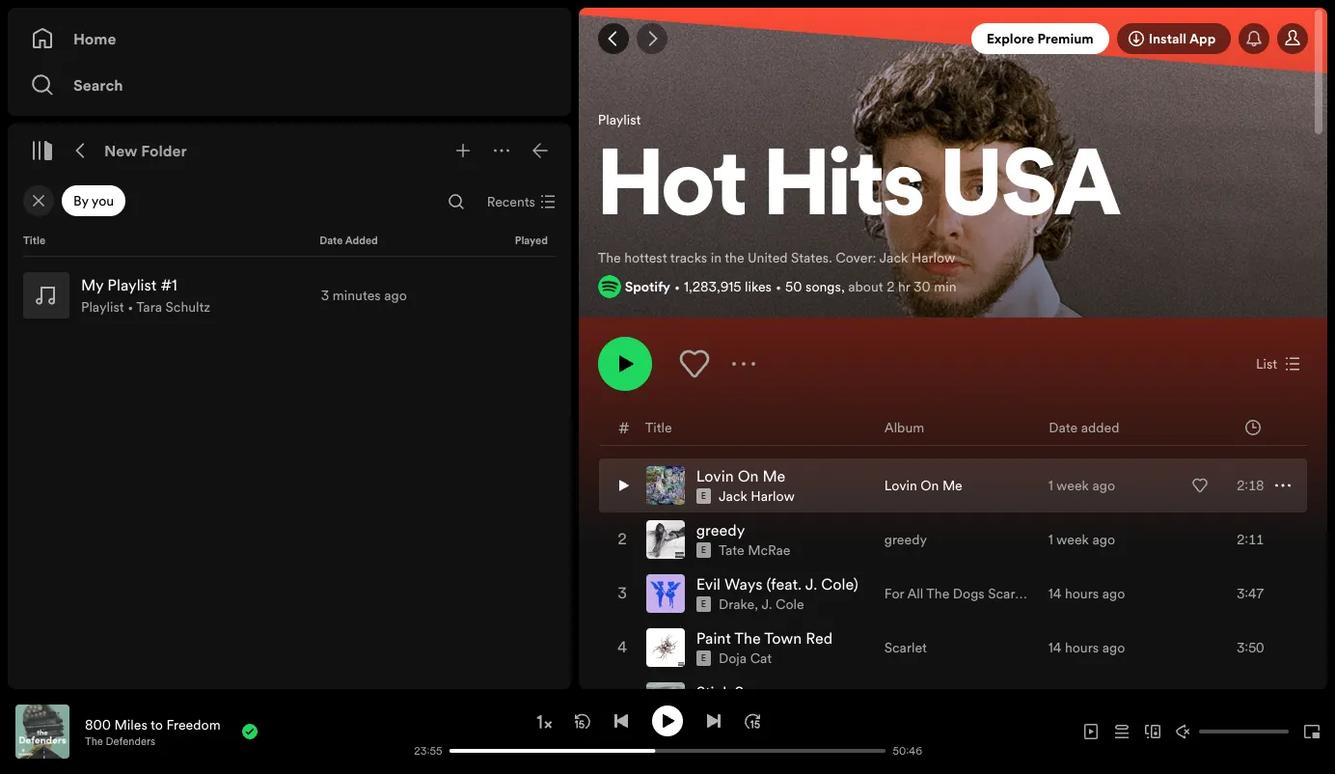 Task type: locate. For each thing, give the bounding box(es) containing it.
lovin on me link down album
[[885, 475, 963, 495]]

cat
[[751, 648, 772, 667]]

explicit element inside evil ways (feat. j. cole) "cell"
[[697, 596, 711, 612]]

0 vertical spatial harlow
[[912, 248, 956, 267]]

0 vertical spatial playlist
[[598, 110, 641, 129]]

1 for greedy
[[1049, 529, 1054, 549]]

3:47
[[1238, 584, 1265, 603]]

0 vertical spatial 14 hours ago
[[1049, 584, 1126, 603]]

ago inside lovin on me row
[[1093, 475, 1116, 495]]

2:18
[[1238, 475, 1265, 495]]

the inside paint the town red e
[[735, 627, 761, 648]]

recents
[[487, 192, 536, 211]]

0 vertical spatial date
[[320, 234, 343, 248]]

cell
[[616, 675, 631, 727], [885, 675, 963, 727], [1049, 675, 1116, 727], [1193, 675, 1292, 727]]

explore premium button
[[972, 23, 1110, 54]]

1 horizontal spatial harlow
[[912, 248, 956, 267]]

the inside 800 miles to freedom the defenders
[[85, 734, 103, 749]]

lovin
[[697, 465, 734, 486], [885, 475, 918, 495]]

date inside # "row"
[[1049, 418, 1078, 438]]

0 vertical spatial hours
[[1066, 584, 1100, 603]]

date for date added
[[1049, 418, 1078, 438]]

1 vertical spatial the
[[735, 627, 761, 648]]

2:11 cell
[[1193, 513, 1292, 565]]

1 vertical spatial 14 hours ago
[[1049, 638, 1126, 657]]

title inside the "main" element
[[23, 234, 45, 248]]

0 horizontal spatial greedy link
[[697, 519, 745, 540]]

0 vertical spatial the
[[598, 248, 621, 267]]

1 vertical spatial jack
[[719, 486, 748, 505]]

cell down 3:50 at the right bottom of the page
[[1193, 675, 1292, 727]]

1 vertical spatial playlist
[[81, 297, 124, 317]]

duration element
[[1246, 420, 1262, 436]]

1 explicit element from the top
[[697, 488, 711, 503]]

explicit element inside the greedy cell
[[697, 542, 711, 557]]

2 vertical spatial the
[[85, 734, 103, 749]]

explicit element left tate
[[697, 542, 711, 557]]

0 vertical spatial 1
[[1049, 475, 1054, 495]]

me inside lovin on me e
[[763, 465, 786, 486]]

4 e from the top
[[701, 652, 707, 664]]

2 e from the top
[[701, 544, 707, 556]]

1 horizontal spatial title
[[645, 418, 672, 438]]

top bar and user menu element
[[579, 8, 1328, 69]]

14 for paint the town red
[[1049, 638, 1062, 657]]

date added
[[1049, 418, 1120, 438]]

e left tate
[[701, 544, 707, 556]]

title down clear filters icon
[[23, 234, 45, 248]]

me down # "row"
[[943, 475, 963, 495]]

1
[[1049, 475, 1054, 495], [1049, 529, 1054, 549]]

explicit element down "paint"
[[697, 650, 711, 666]]

jack up greedy e in the bottom right of the page
[[719, 486, 748, 505]]

1 vertical spatial 14
[[1049, 638, 1062, 657]]

1 vertical spatial ,
[[755, 594, 759, 613]]

lovin for lovin on me e
[[697, 465, 734, 486]]

0 horizontal spatial harlow
[[751, 486, 795, 505]]

now playing view image
[[45, 713, 61, 729]]

week
[[1057, 475, 1090, 495], [1057, 529, 1090, 549]]

1 vertical spatial date
[[1049, 418, 1078, 438]]

new folder
[[104, 140, 187, 161]]

you
[[92, 191, 114, 210]]

next image
[[707, 713, 722, 728]]

1 week ago inside lovin on me row
[[1049, 475, 1116, 495]]

e down evil
[[701, 598, 707, 610]]

cole)
[[822, 573, 859, 594]]

tara
[[136, 297, 162, 317]]

the
[[598, 248, 621, 267], [735, 627, 761, 648], [85, 734, 103, 749]]

folder
[[141, 140, 187, 161]]

1 vertical spatial title
[[645, 418, 672, 438]]

jack up 2 on the top right of the page
[[880, 248, 909, 267]]

lovin for lovin on me
[[885, 475, 918, 495]]

jack
[[880, 248, 909, 267], [719, 486, 748, 505]]

on for lovin on me e
[[738, 465, 759, 486]]

2 1 week ago from the top
[[1049, 529, 1116, 549]]

3 e from the top
[[701, 598, 707, 610]]

0 vertical spatial title
[[23, 234, 45, 248]]

,
[[842, 277, 845, 296], [755, 594, 759, 613]]

playlist
[[598, 110, 641, 129], [81, 297, 124, 317]]

cell up 50:46
[[885, 675, 963, 727]]

playlist inside the "main" element
[[81, 297, 124, 317]]

# row
[[599, 411, 1308, 446]]

lovin on me e
[[697, 465, 786, 501]]

2:18 cell
[[1193, 459, 1292, 511]]

0 vertical spatial week
[[1057, 475, 1090, 495]]

playlist down go back icon
[[598, 110, 641, 129]]

greedy link
[[697, 519, 745, 540], [885, 529, 928, 549]]

1 vertical spatial week
[[1057, 529, 1090, 549]]

freedom
[[166, 715, 221, 734]]

lovin on me link up greedy e in the bottom right of the page
[[697, 465, 786, 486]]

lovin inside lovin on me e
[[697, 465, 734, 486]]

1 horizontal spatial date
[[1049, 418, 1078, 438]]

app
[[1190, 29, 1216, 48]]

me for lovin on me e
[[763, 465, 786, 486]]

explicit element up greedy e in the bottom right of the page
[[697, 488, 711, 503]]

explicit element for paint the town red
[[697, 650, 711, 666]]

search
[[73, 74, 123, 96]]

e up greedy e in the bottom right of the page
[[701, 490, 707, 501]]

greedy link inside cell
[[697, 519, 745, 540]]

main element
[[8, 8, 571, 689]]

the
[[725, 248, 745, 267]]

1 horizontal spatial j.
[[806, 573, 818, 594]]

tracks
[[671, 248, 708, 267]]

800 miles to freedom the defenders
[[85, 715, 221, 749]]

0 horizontal spatial lovin
[[697, 465, 734, 486]]

now playing: 800 miles to freedom by the defenders footer
[[15, 705, 404, 759]]

explicit element inside lovin on me cell
[[697, 488, 711, 503]]

hours for evil ways (feat. j. cole)
[[1066, 584, 1100, 603]]

doja cat
[[719, 648, 772, 667]]

ago
[[1093, 475, 1116, 495], [1093, 529, 1116, 549], [1103, 584, 1126, 603], [1103, 638, 1126, 657]]

the hottest tracks in the united states. cover: jack harlow
[[598, 248, 956, 267]]

50:46
[[893, 744, 923, 758]]

explicit element inside paint the town red cell
[[697, 650, 711, 666]]

hits
[[764, 144, 925, 237]]

player controls element
[[220, 705, 932, 758]]

0 horizontal spatial playlist
[[81, 297, 124, 317]]

2 14 from the top
[[1049, 638, 1062, 657]]

paint the town red cell
[[646, 621, 841, 673]]

explore premium
[[987, 29, 1094, 48]]

lovin on me cell
[[646, 459, 803, 511]]

# column header
[[619, 411, 630, 445]]

title right #
[[645, 418, 672, 438]]

0 horizontal spatial me
[[763, 465, 786, 486]]

4 explicit element from the top
[[697, 650, 711, 666]]

cell right skip back 15 seconds image
[[616, 675, 631, 727]]

the defenders link
[[85, 734, 155, 749]]

date left added
[[320, 234, 343, 248]]

explicit element
[[697, 488, 711, 503], [697, 542, 711, 557], [697, 596, 711, 612], [697, 650, 711, 666]]

0 horizontal spatial the
[[85, 734, 103, 749]]

mcrae
[[748, 540, 791, 559]]

1 horizontal spatial playlist
[[598, 110, 641, 129]]

, inside evil ways (feat. j. cole) "cell"
[[755, 594, 759, 613]]

0 horizontal spatial greedy
[[697, 519, 745, 540]]

volume off image
[[1177, 724, 1192, 739]]

1 e from the top
[[701, 490, 707, 501]]

•
[[128, 297, 133, 317]]

evil ways (feat. j. cole) cell
[[646, 567, 866, 619]]

date inside the "main" element
[[320, 234, 343, 248]]

harlow
[[912, 248, 956, 267], [751, 486, 795, 505]]

1 1 from the top
[[1049, 475, 1054, 495]]

hours for paint the town red
[[1066, 638, 1100, 657]]

hot hits usa
[[598, 144, 1121, 237]]

50
[[786, 277, 803, 296]]

1 1 week ago from the top
[[1049, 475, 1116, 495]]

doja cat link
[[719, 648, 772, 667]]

3 explicit element from the top
[[697, 596, 711, 612]]

1 vertical spatial 1
[[1049, 529, 1054, 549]]

1 week from the top
[[1057, 475, 1090, 495]]

1 hours from the top
[[1066, 584, 1100, 603]]

jack harlow link
[[719, 486, 795, 505]]

2 explicit element from the top
[[697, 542, 711, 557]]

1 14 hours ago from the top
[[1049, 584, 1126, 603]]

premium
[[1038, 29, 1094, 48]]

4 cell from the left
[[1193, 675, 1292, 727]]

scarlet
[[885, 638, 927, 657]]

1 horizontal spatial me
[[943, 475, 963, 495]]

1 week ago for greedy
[[1049, 529, 1116, 549]]

1 week ago for lovin on me
[[1049, 475, 1116, 495]]

harlow up 30
[[912, 248, 956, 267]]

week for greedy
[[1057, 529, 1090, 549]]

2 hours from the top
[[1066, 638, 1100, 657]]

min
[[935, 277, 957, 296]]

date
[[320, 234, 343, 248], [1049, 418, 1078, 438]]

evil
[[697, 573, 721, 594]]

0 horizontal spatial on
[[738, 465, 759, 486]]

0 horizontal spatial jack
[[719, 486, 748, 505]]

date left the added
[[1049, 418, 1078, 438]]

group inside the "main" element
[[15, 264, 564, 326]]

playlist for playlist
[[598, 110, 641, 129]]

1 horizontal spatial greedy
[[885, 529, 928, 549]]

go forward image
[[645, 31, 660, 46]]

cell left connect to a device icon
[[1049, 675, 1116, 727]]

e down "paint"
[[701, 652, 707, 664]]

go back image
[[606, 31, 621, 46]]

on down # "row"
[[921, 475, 940, 495]]

about
[[849, 277, 884, 296]]

1 vertical spatial 1 week ago
[[1049, 529, 1116, 549]]

0 vertical spatial ,
[[842, 277, 845, 296]]

playlist left •
[[81, 297, 124, 317]]

on
[[738, 465, 759, 486], [921, 475, 940, 495]]

0 vertical spatial jack
[[880, 248, 909, 267]]

1 horizontal spatial the
[[598, 248, 621, 267]]

lovin up greedy e in the bottom right of the page
[[697, 465, 734, 486]]

lovin on me
[[885, 475, 963, 495]]

hottest
[[625, 248, 668, 267]]

2 1 from the top
[[1049, 529, 1054, 549]]

2 horizontal spatial the
[[735, 627, 761, 648]]

lovin down album
[[885, 475, 918, 495]]

harlow up mcrae
[[751, 486, 795, 505]]

1 for lovin on me
[[1049, 475, 1054, 495]]

search in your library image
[[449, 194, 464, 209]]

1 inside lovin on me row
[[1049, 475, 1054, 495]]

1 horizontal spatial lovin
[[885, 475, 918, 495]]

paint the town red link
[[697, 627, 833, 648]]

title
[[23, 234, 45, 248], [645, 418, 672, 438]]

j.
[[806, 573, 818, 594], [762, 594, 773, 613]]

0 horizontal spatial date
[[320, 234, 343, 248]]

greedy e
[[697, 519, 745, 556]]

e inside evil ways (feat. j. cole) e
[[701, 598, 707, 610]]

0 horizontal spatial title
[[23, 234, 45, 248]]

new
[[104, 140, 138, 161]]

town
[[765, 627, 802, 648]]

2 14 hours ago from the top
[[1049, 638, 1126, 657]]

By you checkbox
[[62, 185, 126, 216]]

evil ways (feat. j. cole) e
[[697, 573, 859, 610]]

None search field
[[441, 186, 472, 217]]

week inside lovin on me row
[[1057, 475, 1090, 495]]

group
[[15, 264, 564, 326]]

on up greedy e in the bottom right of the page
[[738, 465, 759, 486]]

group containing playlist
[[15, 264, 564, 326]]

0 vertical spatial 14
[[1049, 584, 1062, 603]]

me
[[763, 465, 786, 486], [943, 475, 963, 495]]

skip forward 15 seconds image
[[745, 713, 761, 728]]

ago for town
[[1103, 638, 1126, 657]]

1 14 from the top
[[1049, 584, 1062, 603]]

0 vertical spatial 1 week ago
[[1049, 475, 1116, 495]]

me up mcrae
[[763, 465, 786, 486]]

0 horizontal spatial ,
[[755, 594, 759, 613]]

on inside lovin on me e
[[738, 465, 759, 486]]

play lovin on me by jack harlow image
[[616, 473, 631, 497]]

1 vertical spatial harlow
[[751, 486, 795, 505]]

2 week from the top
[[1057, 529, 1090, 549]]

1 vertical spatial hours
[[1066, 638, 1100, 657]]

explicit element down evil
[[697, 596, 711, 612]]

1 horizontal spatial on
[[921, 475, 940, 495]]

j. cole link
[[762, 594, 805, 613]]

greedy inside cell
[[697, 519, 745, 540]]



Task type: vqa. For each thing, say whether or not it's contained in the screenshot.
the can to the left
no



Task type: describe. For each thing, give the bounding box(es) containing it.
0 horizontal spatial j.
[[762, 594, 773, 613]]

me for lovin on me
[[943, 475, 963, 495]]

2 cell from the left
[[885, 675, 963, 727]]

playlist for playlist • tara schultz
[[81, 297, 124, 317]]

what's new image
[[1247, 31, 1263, 46]]

new folder button
[[100, 135, 191, 166]]

list
[[1257, 354, 1278, 373]]

14 hours ago for evil ways (feat. j. cole)
[[1049, 584, 1126, 603]]

lovin on me row
[[599, 458, 1308, 512]]

hot
[[598, 144, 748, 237]]

likes
[[745, 277, 772, 296]]

home link
[[31, 19, 548, 58]]

red
[[806, 627, 833, 648]]

ago for me
[[1093, 475, 1116, 495]]

(feat.
[[767, 573, 802, 594]]

1,283,915 likes
[[684, 277, 772, 296]]

added
[[1082, 418, 1120, 438]]

explicit element for evil ways (feat. j. cole)
[[697, 596, 711, 612]]

List button
[[1249, 348, 1309, 379]]

800 miles to freedom link
[[85, 715, 221, 734]]

scarlet link
[[885, 638, 927, 657]]

explicit element for greedy
[[697, 542, 711, 557]]

harlow inside lovin on me cell
[[751, 486, 795, 505]]

14 for evil ways (feat. j. cole)
[[1049, 584, 1062, 603]]

connect to a device image
[[1146, 724, 1161, 739]]

spotify image
[[598, 275, 621, 298]]

2
[[887, 277, 895, 296]]

hr
[[899, 277, 911, 296]]

spotify link
[[625, 277, 671, 296]]

install
[[1149, 29, 1187, 48]]

added
[[345, 234, 378, 248]]

date for date added
[[320, 234, 343, 248]]

stick
[[697, 681, 731, 702]]

album
[[885, 418, 925, 438]]

1,283,915
[[684, 277, 742, 296]]

to
[[151, 715, 163, 734]]

previous image
[[614, 713, 629, 728]]

greedy for greedy e
[[697, 519, 745, 540]]

1 cell from the left
[[616, 675, 631, 727]]

states.
[[792, 248, 833, 267]]

duration image
[[1246, 420, 1262, 436]]

usa
[[941, 144, 1121, 237]]

1 horizontal spatial lovin on me link
[[885, 475, 963, 495]]

#
[[619, 417, 630, 438]]

title inside # "row"
[[645, 418, 672, 438]]

30
[[914, 277, 931, 296]]

spotify
[[625, 277, 671, 296]]

play image
[[660, 713, 676, 728]]

ago for (feat.
[[1103, 584, 1126, 603]]

1 horizontal spatial greedy link
[[885, 529, 928, 549]]

change speed image
[[535, 712, 554, 732]]

tate mcrae link
[[719, 540, 791, 559]]

cover:
[[836, 248, 877, 267]]

1 horizontal spatial ,
[[842, 277, 845, 296]]

install app link
[[1117, 23, 1232, 54]]

skip back 15 seconds image
[[575, 713, 591, 728]]

doja
[[719, 648, 747, 667]]

date added
[[320, 234, 378, 248]]

e inside paint the town red e
[[701, 652, 707, 664]]

explore
[[987, 29, 1035, 48]]

23:55
[[414, 744, 442, 758]]

drake , j. cole
[[719, 594, 805, 613]]

united
[[748, 248, 788, 267]]

3 cell from the left
[[1049, 675, 1116, 727]]

j. inside evil ways (feat. j. cole) e
[[806, 573, 818, 594]]

greedy for greedy
[[885, 529, 928, 549]]

e inside lovin on me e
[[701, 490, 707, 501]]

tate mcrae
[[719, 540, 791, 559]]

paint the town red e
[[697, 627, 833, 664]]

tate
[[719, 540, 745, 559]]

greedy cell
[[646, 513, 799, 565]]

1 horizontal spatial jack
[[880, 248, 909, 267]]

drake link
[[719, 594, 755, 613]]

played
[[515, 234, 548, 248]]

50 songs , about 2 hr 30 min
[[786, 277, 957, 296]]

Recents, List view field
[[472, 186, 568, 217]]

cole
[[776, 594, 805, 613]]

hot hits usa grid
[[580, 410, 1327, 774]]

songs
[[806, 277, 842, 296]]

stick season
[[697, 681, 785, 702]]

800
[[85, 715, 111, 734]]

0 horizontal spatial lovin on me link
[[697, 465, 786, 486]]

on for lovin on me
[[921, 475, 940, 495]]

season
[[735, 681, 785, 702]]

evil ways (feat. j. cole) link
[[697, 573, 859, 594]]

drake
[[719, 594, 755, 613]]

clear filters image
[[31, 193, 46, 208]]

playlist • tara schultz
[[81, 297, 210, 317]]

by you
[[73, 191, 114, 210]]

paint
[[697, 627, 731, 648]]

miles
[[114, 715, 147, 734]]

stick season link
[[697, 681, 785, 702]]

2:11
[[1238, 529, 1265, 549]]

week for lovin on me
[[1057, 475, 1090, 495]]

defenders
[[106, 734, 155, 749]]

none search field inside the "main" element
[[441, 186, 472, 217]]

search link
[[31, 66, 548, 104]]

ways
[[725, 573, 763, 594]]

jack harlow
[[719, 486, 795, 505]]

14 hours ago for paint the town red
[[1049, 638, 1126, 657]]

e inside greedy e
[[701, 544, 707, 556]]

schultz
[[166, 297, 210, 317]]

3:50
[[1238, 638, 1265, 657]]

home
[[73, 28, 116, 49]]

explicit element for lovin on me
[[697, 488, 711, 503]]

install app
[[1149, 29, 1216, 48]]

jack inside lovin on me cell
[[719, 486, 748, 505]]

by
[[73, 191, 89, 210]]



